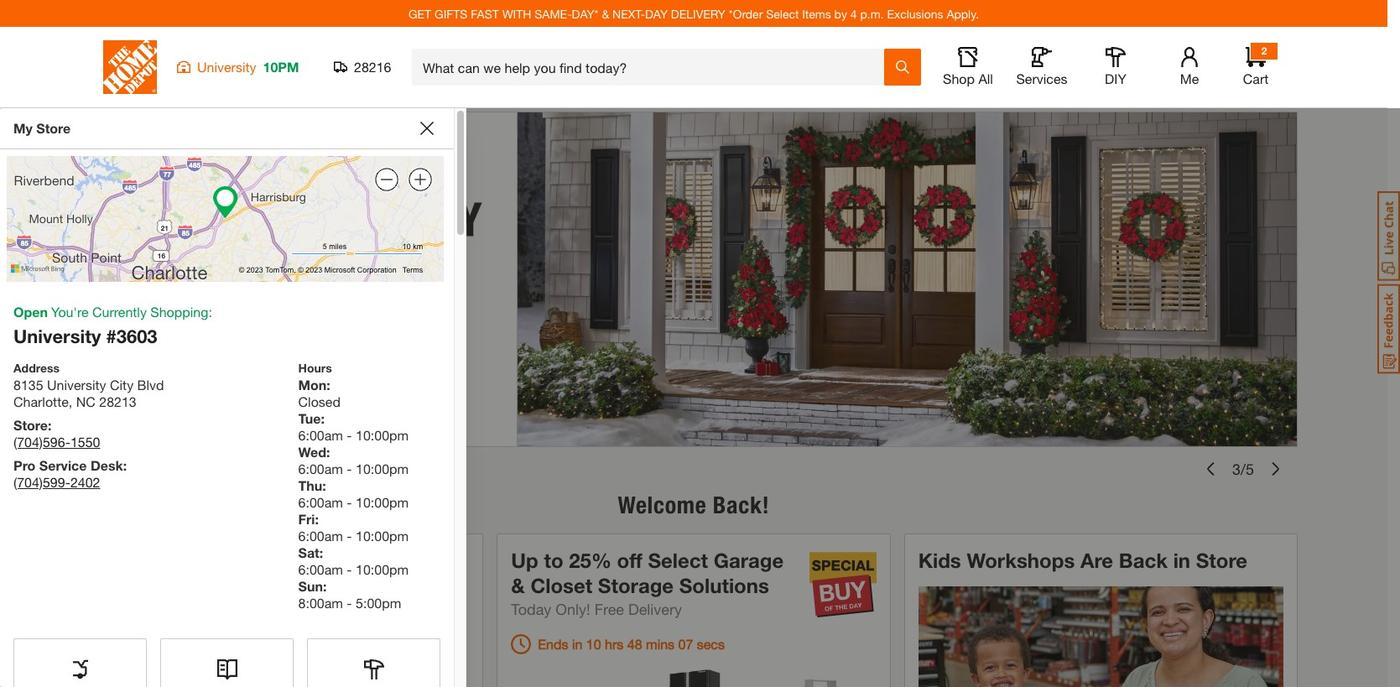 Task type: vqa. For each thing, say whether or not it's contained in the screenshot.
Wed:
yes



Task type: locate. For each thing, give the bounding box(es) containing it.
microsoft bing image
[[11, 257, 69, 281]]

university inside address 8135 university city blvd charlotte , nc 28213 store : (704)596-1550 pro service desk : (704)599-2402
[[47, 376, 106, 392]]

university up ,
[[47, 376, 106, 392]]

hrs
[[605, 636, 624, 652]]

delivery
[[671, 6, 726, 21]]

with
[[502, 6, 531, 21]]

*order
[[729, 6, 763, 21]]

garage
[[714, 549, 784, 572]]

terms link
[[403, 265, 423, 276]]

3603
[[116, 326, 157, 347]]

same-
[[535, 6, 572, 21]]

1 horizontal spatial in
[[1173, 549, 1191, 572]]

select right off
[[648, 549, 708, 572]]

select inside up to 25% off select garage & closet storage solutions today only! free delivery
[[648, 549, 708, 572]]

1 10:00pm from the top
[[356, 427, 409, 443]]

0 horizontal spatial :
[[48, 417, 51, 432]]

6:00am up sun:
[[298, 561, 343, 577]]

6:00am up wed:
[[298, 427, 343, 443]]

fast
[[471, 6, 499, 21]]

4
[[851, 6, 857, 21]]

university inside open you're currently shopping: university # 3603
[[13, 326, 101, 347]]

: up (704)596-1550 link
[[48, 417, 51, 432]]

next-
[[613, 6, 645, 21]]

1 vertical spatial in
[[572, 636, 583, 652]]

mon:
[[298, 376, 330, 392]]

& for next-
[[602, 6, 609, 21]]

drawer close image
[[421, 122, 434, 135]]

kids workshops image
[[918, 586, 1284, 687]]

back!
[[713, 491, 770, 519]]

store inside address 8135 university city blvd charlotte , nc 28213 store : (704)596-1550 pro service desk : (704)599-2402
[[13, 417, 48, 432]]

&
[[602, 6, 609, 21], [511, 574, 525, 597]]

6:00am up sat:
[[298, 527, 343, 543]]

5
[[1246, 459, 1254, 478]]

:
[[48, 417, 51, 432], [123, 457, 127, 473]]

wed:
[[298, 443, 330, 459]]

5 10:00pm from the top
[[356, 561, 409, 577]]

university down the you're
[[13, 326, 101, 347]]

0 vertical spatial :
[[48, 417, 51, 432]]

fri:
[[298, 511, 319, 526]]

pro
[[13, 457, 36, 473]]

2 vertical spatial university
[[47, 376, 106, 392]]

4 6:00am from the top
[[298, 527, 343, 543]]

apply.
[[947, 6, 979, 21]]

select left items
[[766, 6, 799, 21]]

1 vertical spatial :
[[123, 457, 127, 473]]

(704)596-
[[13, 433, 70, 449]]

0 vertical spatial select
[[766, 6, 799, 21]]

university left 10pm
[[197, 59, 256, 75]]

store right back
[[1196, 549, 1248, 572]]

& inside up to 25% off select garage & closet storage solutions today only! free delivery
[[511, 574, 525, 597]]

1 6:00am from the top
[[298, 427, 343, 443]]

1 vertical spatial select
[[648, 549, 708, 572]]

0 vertical spatial university
[[197, 59, 256, 75]]

exclusions
[[887, 6, 943, 21]]

workshops
[[967, 549, 1075, 572]]

6:00am down the thu:
[[298, 494, 343, 510]]

all
[[979, 70, 993, 86]]

shop
[[943, 70, 975, 86]]

special buy logo image
[[809, 551, 876, 618]]

select
[[766, 6, 799, 21], [648, 549, 708, 572]]

next slide image
[[1269, 462, 1283, 476]]

: right service on the bottom
[[123, 457, 127, 473]]

2 10:00pm from the top
[[356, 460, 409, 476]]

city
[[110, 376, 134, 392]]

in right back
[[1173, 549, 1191, 572]]

2402
[[70, 474, 100, 490]]

curbside image
[[70, 659, 90, 679]]

1 vertical spatial &
[[511, 574, 525, 597]]

3 / 5
[[1232, 459, 1254, 478]]

0 horizontal spatial &
[[511, 574, 525, 597]]

shop all
[[943, 70, 993, 86]]

welcome back!
[[618, 491, 770, 519]]

hours mon: closed tue: 6:00am - 10:00pm wed: 6:00am - 10:00pm thu: 6:00am - 10:00pm fri: 6:00am - 10:00pm sat: 6:00am - 10:00pm sun: 8:00am - 5:00pm
[[298, 360, 409, 610]]

07
[[678, 636, 693, 652]]

cart
[[1243, 70, 1269, 86]]

store right my
[[36, 120, 71, 136]]

1 horizontal spatial &
[[602, 6, 609, 21]]

4 - from the top
[[347, 527, 352, 543]]

0 vertical spatial &
[[602, 6, 609, 21]]

in left 10
[[572, 636, 583, 652]]

& down up
[[511, 574, 525, 597]]

1 vertical spatial store
[[13, 417, 48, 432]]

shopping:
[[150, 304, 212, 320]]

store up (704)596-
[[13, 417, 48, 432]]

kids
[[918, 549, 961, 572]]

0 vertical spatial store
[[36, 120, 71, 136]]

me
[[1180, 70, 1199, 86]]

48
[[627, 636, 642, 652]]

cart 2
[[1243, 44, 1269, 86]]

& right day*
[[602, 6, 609, 21]]

garage cabinets & workbenches product image image
[[642, 668, 746, 687]]

store
[[36, 120, 71, 136], [13, 417, 48, 432], [1196, 549, 1248, 572]]

closet storage systems product image image
[[764, 668, 868, 687]]

to
[[544, 549, 563, 572]]

by
[[834, 6, 847, 21]]

welcome
[[618, 491, 707, 519]]

0 horizontal spatial in
[[572, 636, 583, 652]]

in
[[1173, 549, 1191, 572], [572, 636, 583, 652]]

me button
[[1163, 47, 1216, 87]]

2 6:00am from the top
[[298, 460, 343, 476]]

10:00pm
[[356, 427, 409, 443], [356, 460, 409, 476], [356, 494, 409, 510], [356, 527, 409, 543], [356, 561, 409, 577]]

28213
[[99, 393, 137, 409]]

gifts
[[435, 6, 468, 21]]

hours
[[298, 360, 332, 375]]

desk
[[91, 457, 123, 473]]

6:00am down wed:
[[298, 460, 343, 476]]

5:00pm
[[356, 594, 401, 610]]

1 horizontal spatial select
[[766, 6, 799, 21]]

6:00am
[[298, 427, 343, 443], [298, 460, 343, 476], [298, 494, 343, 510], [298, 527, 343, 543], [298, 561, 343, 577]]

3 10:00pm from the top
[[356, 494, 409, 510]]

0 horizontal spatial select
[[648, 549, 708, 572]]

3 6:00am from the top
[[298, 494, 343, 510]]

the home depot logo image
[[103, 40, 157, 94]]

storage
[[598, 574, 674, 597]]

1 vertical spatial university
[[13, 326, 101, 347]]

back
[[1119, 549, 1168, 572]]



Task type: describe. For each thing, give the bounding box(es) containing it.
solutions
[[679, 574, 769, 597]]

thu:
[[298, 477, 326, 493]]

3 - from the top
[[347, 494, 352, 510]]

(704)599-2402 link
[[13, 474, 100, 490]]

mins
[[646, 636, 675, 652]]

local ad image
[[217, 659, 237, 679]]

2 vertical spatial store
[[1196, 549, 1248, 572]]

diy button
[[1089, 47, 1143, 87]]

off
[[617, 549, 642, 572]]

8135
[[13, 376, 43, 392]]

get
[[409, 6, 431, 21]]

(704)599-
[[13, 474, 70, 490]]

items
[[802, 6, 831, 21]]

& for closet
[[511, 574, 525, 597]]

2
[[1261, 44, 1267, 57]]

2 - from the top
[[347, 460, 352, 476]]

shop all button
[[941, 47, 995, 87]]

day
[[645, 6, 668, 21]]

get gifts fast with same-day* & next-day delivery *order select items by 4 p.m. exclusions apply.
[[409, 6, 979, 21]]

,
[[69, 393, 72, 409]]

6 - from the top
[[347, 594, 352, 610]]

28216 button
[[334, 59, 392, 76]]

diy
[[1105, 70, 1127, 86]]

are
[[1081, 549, 1113, 572]]

What can we help you find today? search field
[[423, 49, 883, 85]]

service
[[39, 457, 87, 473]]

address 8135 university city blvd charlotte , nc 28213 store : (704)596-1550 pro service desk : (704)599-2402
[[13, 360, 164, 490]]

8:00am
[[298, 594, 343, 610]]

today only!
[[511, 600, 590, 618]]

up to 25% off select garage & closet storage solutions today only! free delivery
[[511, 549, 784, 618]]

25%
[[569, 549, 612, 572]]

28216
[[354, 59, 391, 75]]

ends
[[538, 636, 568, 652]]

previous slide image
[[1204, 462, 1217, 476]]

img for wrap up holiday decorating last-minute outdoor decor image
[[56, 112, 1264, 447]]

kids workshops are back in store
[[918, 549, 1248, 572]]

open you're currently shopping: university # 3603
[[13, 304, 212, 347]]

currently
[[92, 304, 147, 320]]

up
[[511, 549, 538, 572]]

0 vertical spatial in
[[1173, 549, 1191, 572]]

sun:
[[298, 578, 327, 594]]

heavy gauge 3-shelf welded steel floor cabinet in black and gray (46 in w x 72 in. h x 24 in. d) image
[[297, 590, 456, 687]]

/
[[1241, 459, 1246, 478]]

secs
[[697, 636, 725, 652]]

my store
[[13, 120, 71, 136]]

address
[[13, 360, 60, 375]]

my
[[13, 120, 33, 136]]

3
[[1232, 459, 1241, 478]]

(704)596-1550 link
[[13, 433, 100, 449]]

services button
[[1015, 47, 1069, 87]]

workshops image
[[364, 659, 384, 679]]

10pm
[[263, 59, 299, 75]]

10
[[586, 636, 601, 652]]

closed
[[298, 393, 341, 409]]

nc
[[76, 393, 95, 409]]

day*
[[572, 6, 599, 21]]

university 10pm
[[197, 59, 299, 75]]

ends in 10 hrs 48 mins 07 secs
[[538, 636, 725, 652]]

1 - from the top
[[347, 427, 352, 443]]

closet
[[531, 574, 592, 597]]

5 - from the top
[[347, 561, 352, 577]]

feedback link image
[[1378, 284, 1400, 374]]

sat:
[[298, 544, 323, 560]]

1 horizontal spatial :
[[123, 457, 127, 473]]

terms
[[403, 266, 423, 274]]

1.88 in. x 54.6 yds. heavy-duty shipping packaging tape with dispenser image
[[124, 590, 283, 687]]

charlotte
[[13, 393, 69, 409]]

services
[[1016, 70, 1068, 86]]

1550
[[70, 433, 100, 449]]

tue:
[[298, 410, 325, 426]]

blvd
[[137, 376, 164, 392]]

open
[[13, 304, 48, 320]]

5 6:00am from the top
[[298, 561, 343, 577]]

4 10:00pm from the top
[[356, 527, 409, 543]]

p.m.
[[860, 6, 884, 21]]

free delivery
[[595, 600, 682, 618]]

you're
[[51, 304, 89, 320]]

#
[[106, 326, 116, 347]]



